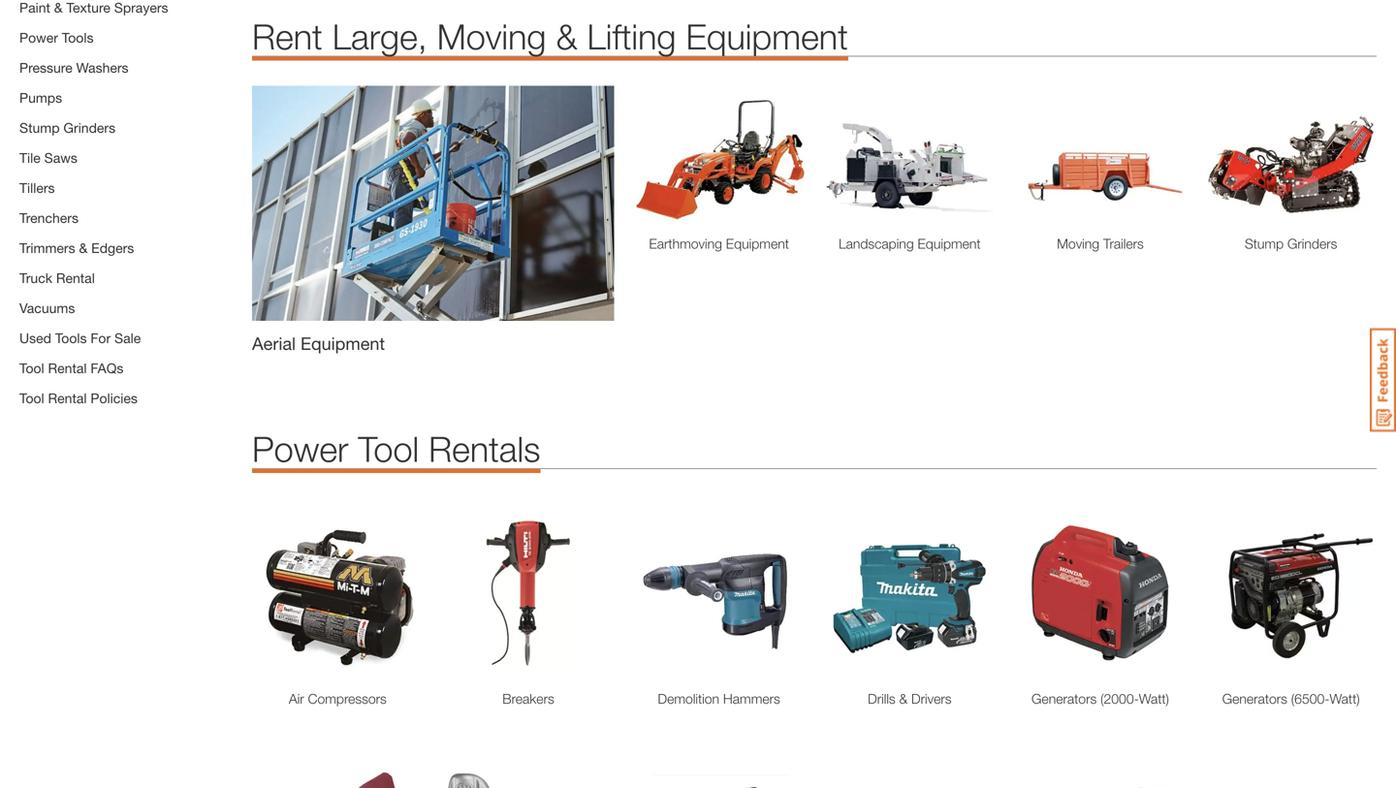 Task type: locate. For each thing, give the bounding box(es) containing it.
rent generators (6500 watts) image
[[1206, 508, 1377, 680]]

tool down used
[[19, 360, 44, 376]]

generators left (2000- at right
[[1032, 691, 1097, 707]]

0 vertical spatial &
[[556, 16, 578, 57]]

0 horizontal spatial stump grinders
[[19, 120, 116, 136]]

0 horizontal spatial grinders
[[63, 120, 116, 136]]

tool rental faqs link
[[19, 360, 124, 376]]

rental
[[56, 270, 95, 286], [48, 360, 87, 376], [48, 390, 87, 406]]

rental up tool rental policies
[[48, 360, 87, 376]]

drills & drivers
[[868, 691, 952, 707]]

stump inside "stump grinders" link
[[1245, 236, 1284, 252]]

rent paint sprayers image
[[634, 758, 805, 789]]

1 vertical spatial rental
[[48, 360, 87, 376]]

2 horizontal spatial &
[[900, 691, 908, 707]]

1 horizontal spatial stump grinders link
[[1206, 234, 1377, 254]]

stump grinders link
[[19, 120, 116, 136], [1206, 234, 1377, 254]]

policies
[[91, 390, 138, 406]]

moving trailers
[[1058, 236, 1144, 252]]

truck rental
[[19, 270, 95, 286]]

1 vertical spatial power
[[252, 428, 349, 470]]

0 horizontal spatial watt)
[[1140, 691, 1170, 707]]

grinders up the saws
[[63, 120, 116, 136]]

1 vertical spatial tools
[[55, 330, 87, 346]]

stump
[[19, 120, 60, 136], [1245, 236, 1284, 252]]

power for power tools
[[19, 30, 58, 46]]

rent large, moving & lifting equipment
[[252, 16, 849, 57]]

trimmers & edgers link
[[19, 240, 134, 256]]

power
[[19, 30, 58, 46], [252, 428, 349, 470]]

1 horizontal spatial generators
[[1223, 691, 1288, 707]]

stump grinders link up the saws
[[19, 120, 116, 136]]

generators left (6500-
[[1223, 691, 1288, 707]]

1 vertical spatial moving
[[1058, 236, 1100, 252]]

rent
[[252, 16, 323, 57]]

rent aerial equipment image
[[252, 86, 614, 321]]

rental down tool rental faqs
[[48, 390, 87, 406]]

pumps
[[19, 90, 62, 106]]

tile saws
[[19, 150, 77, 166]]

&
[[556, 16, 578, 57], [79, 240, 88, 256], [900, 691, 908, 707]]

0 horizontal spatial stump grinders link
[[19, 120, 116, 136]]

air compressors link
[[252, 689, 424, 710]]

used
[[19, 330, 51, 346]]

demolition hammers link
[[634, 689, 805, 710]]

power tools
[[19, 30, 94, 46]]

sale
[[114, 330, 141, 346]]

0 vertical spatial grinders
[[63, 120, 116, 136]]

feedback link image
[[1371, 328, 1397, 433]]

rent air compressors image
[[252, 508, 424, 680]]

1 horizontal spatial stump grinders
[[1245, 236, 1338, 252]]

& right drills in the bottom of the page
[[900, 691, 908, 707]]

0 vertical spatial stump grinders
[[19, 120, 116, 136]]

1 horizontal spatial power
[[252, 428, 349, 470]]

vacuums
[[19, 300, 75, 316]]

equipment inside 'link'
[[301, 333, 385, 354]]

2 watt) from the left
[[1330, 691, 1361, 707]]

rent handheld sanders image
[[252, 758, 424, 789]]

1 generators from the left
[[1032, 691, 1097, 707]]

(6500-
[[1292, 691, 1330, 707]]

generators
[[1032, 691, 1097, 707], [1223, 691, 1288, 707]]

rent drills & drivers image
[[825, 508, 996, 680]]

tool
[[19, 360, 44, 376], [19, 390, 44, 406], [358, 428, 419, 470]]

equipment
[[686, 16, 849, 57], [726, 236, 789, 252], [918, 236, 981, 252], [301, 333, 385, 354]]

tile
[[19, 150, 41, 166]]

air
[[289, 691, 304, 707]]

1 vertical spatial stump grinders
[[1245, 236, 1338, 252]]

0 vertical spatial tool
[[19, 360, 44, 376]]

0 vertical spatial stump grinders link
[[19, 120, 116, 136]]

2 vertical spatial &
[[900, 691, 908, 707]]

demolition hammers
[[658, 691, 781, 707]]

stump grinders down the rent stump grinders image
[[1245, 236, 1338, 252]]

1 watt) from the left
[[1140, 691, 1170, 707]]

generators for generators (2000-watt)
[[1032, 691, 1097, 707]]

1 horizontal spatial grinders
[[1288, 236, 1338, 252]]

drills & drivers link
[[825, 689, 996, 710]]

landscaping
[[839, 236, 914, 252]]

earthmoving equipment
[[649, 236, 789, 252]]

stump down pumps
[[19, 120, 60, 136]]

0 horizontal spatial &
[[79, 240, 88, 256]]

aerial
[[252, 333, 296, 354]]

tool rental policies
[[19, 390, 138, 406]]

rent moving trailers image
[[1015, 96, 1187, 224]]

& left edgers
[[79, 240, 88, 256]]

rental for tool rental faqs
[[48, 360, 87, 376]]

hammers
[[724, 691, 781, 707]]

pressure
[[19, 60, 72, 76]]

0 vertical spatial stump
[[19, 120, 60, 136]]

tool rental faqs
[[19, 360, 124, 376]]

grinders down the rent stump grinders image
[[1288, 236, 1338, 252]]

tools for used
[[55, 330, 87, 346]]

earthmoving
[[649, 236, 723, 252]]

1 horizontal spatial stump
[[1245, 236, 1284, 252]]

tools
[[62, 30, 94, 46], [55, 330, 87, 346]]

0 horizontal spatial power
[[19, 30, 58, 46]]

generators (6500-watt) link
[[1206, 689, 1377, 710]]

watt)
[[1140, 691, 1170, 707], [1330, 691, 1361, 707]]

rental down trimmers & edgers at the left top of the page
[[56, 270, 95, 286]]

0 horizontal spatial generators
[[1032, 691, 1097, 707]]

1 horizontal spatial moving
[[1058, 236, 1100, 252]]

1 vertical spatial stump grinders link
[[1206, 234, 1377, 254]]

for
[[91, 330, 111, 346]]

0 horizontal spatial stump
[[19, 120, 60, 136]]

watt) for (6500-
[[1330, 691, 1361, 707]]

drivers
[[912, 691, 952, 707]]

1 vertical spatial stump
[[1245, 236, 1284, 252]]

1 vertical spatial &
[[79, 240, 88, 256]]

power for power tool rentals
[[252, 428, 349, 470]]

1 vertical spatial tool
[[19, 390, 44, 406]]

washers
[[76, 60, 129, 76]]

stump down the rent stump grinders image
[[1245, 236, 1284, 252]]

tool for tool rental policies
[[19, 390, 44, 406]]

pumps link
[[19, 90, 62, 106]]

generators (6500-watt)
[[1223, 691, 1361, 707]]

2 vertical spatial rental
[[48, 390, 87, 406]]

0 vertical spatial power
[[19, 30, 58, 46]]

0 vertical spatial tools
[[62, 30, 94, 46]]

grinders
[[63, 120, 116, 136], [1288, 236, 1338, 252]]

stump grinders for the top "stump grinders" link
[[19, 120, 116, 136]]

equipment for earthmoving equipment
[[726, 236, 789, 252]]

stump grinders up the saws
[[19, 120, 116, 136]]

stump grinders link down the rent stump grinders image
[[1206, 234, 1377, 254]]

rent saws image
[[1015, 758, 1187, 789]]

& left lifting
[[556, 16, 578, 57]]

saws
[[44, 150, 77, 166]]

1 vertical spatial grinders
[[1288, 236, 1338, 252]]

0 horizontal spatial moving
[[437, 16, 547, 57]]

stump grinders
[[19, 120, 116, 136], [1245, 236, 1338, 252]]

tools left for
[[55, 330, 87, 346]]

1 horizontal spatial watt)
[[1330, 691, 1361, 707]]

tool left rentals
[[358, 428, 419, 470]]

faqs
[[91, 360, 124, 376]]

generators (2000-watt)
[[1032, 691, 1170, 707]]

tools up the pressure washers link at the left top of page
[[62, 30, 94, 46]]

(2000-
[[1101, 691, 1140, 707]]

moving trailers link
[[1015, 234, 1187, 254]]

moving
[[437, 16, 547, 57], [1058, 236, 1100, 252]]

rent stump grinders image
[[1206, 96, 1377, 224]]

pressure washers link
[[19, 60, 129, 76]]

2 generators from the left
[[1223, 691, 1288, 707]]

0 vertical spatial rental
[[56, 270, 95, 286]]

tool down tool rental faqs
[[19, 390, 44, 406]]

trimmers & edgers
[[19, 240, 134, 256]]

breakers
[[503, 691, 555, 707]]



Task type: describe. For each thing, give the bounding box(es) containing it.
demolition
[[658, 691, 720, 707]]

tools for power
[[62, 30, 94, 46]]

rentals
[[429, 428, 541, 470]]

trailers
[[1104, 236, 1144, 252]]

vacuums link
[[19, 300, 75, 316]]

2 vertical spatial tool
[[358, 428, 419, 470]]

rent landscaping equipment image
[[825, 96, 996, 224]]

rent demolition hammers image
[[634, 508, 805, 680]]

stump grinders for the bottommost "stump grinders" link
[[1245, 236, 1338, 252]]

rent nailers image
[[443, 758, 614, 789]]

pressure washers
[[19, 60, 129, 76]]

aerial equipment link
[[252, 86, 614, 357]]

tile saws link
[[19, 150, 77, 166]]

equipment for aerial equipment
[[301, 333, 385, 354]]

compressors
[[308, 691, 387, 707]]

rent generators (2000-watts) image
[[1015, 508, 1187, 680]]

stump for the top "stump grinders" link
[[19, 120, 60, 136]]

tillers
[[19, 180, 55, 196]]

lifting
[[587, 16, 677, 57]]

edgers
[[91, 240, 134, 256]]

aerial equipment
[[252, 333, 385, 354]]

used tools for sale
[[19, 330, 141, 346]]

grinders for the top "stump grinders" link
[[63, 120, 116, 136]]

trenchers
[[19, 210, 79, 226]]

tillers link
[[19, 180, 55, 196]]

rental for tool rental policies
[[48, 390, 87, 406]]

grinders for the bottommost "stump grinders" link
[[1288, 236, 1338, 252]]

landscaping equipment
[[839, 236, 981, 252]]

generators (2000-watt) link
[[1015, 689, 1187, 710]]

tool rental policies link
[[19, 390, 138, 406]]

& for trimmers & edgers
[[79, 240, 88, 256]]

used tools for sale link
[[19, 330, 141, 346]]

tool for tool rental faqs
[[19, 360, 44, 376]]

drills
[[868, 691, 896, 707]]

breakers link
[[443, 689, 614, 710]]

stump for the bottommost "stump grinders" link
[[1245, 236, 1284, 252]]

trenchers link
[[19, 210, 79, 226]]

earthmoving equipment link
[[634, 234, 805, 254]]

truck rental link
[[19, 270, 95, 286]]

large,
[[332, 16, 428, 57]]

landscaping equipment link
[[825, 234, 996, 254]]

watt) for (2000-
[[1140, 691, 1170, 707]]

rent breakers image
[[443, 508, 614, 680]]

0 vertical spatial moving
[[437, 16, 547, 57]]

generators for generators (6500-watt)
[[1223, 691, 1288, 707]]

& for drills & drivers
[[900, 691, 908, 707]]

1 horizontal spatial &
[[556, 16, 578, 57]]

equipment for landscaping equipment
[[918, 236, 981, 252]]

rental for truck rental
[[56, 270, 95, 286]]

power tools link
[[19, 30, 94, 46]]

trimmers
[[19, 240, 75, 256]]

power tool rentals
[[252, 428, 541, 470]]

truck
[[19, 270, 52, 286]]

air compressors
[[289, 691, 387, 707]]

rent earthmoving equipment image
[[634, 96, 805, 224]]



Task type: vqa. For each thing, say whether or not it's contained in the screenshot.
'Office' inside the Office Chairs & Desk Chairs link
no



